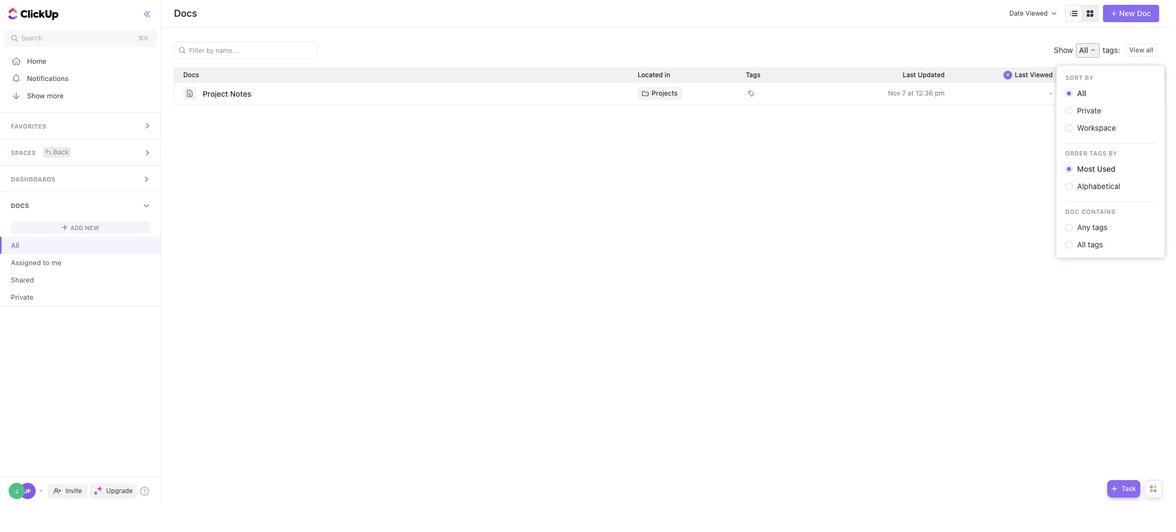 Task type: vqa. For each thing, say whether or not it's contained in the screenshot.
Friends
no



Task type: describe. For each thing, give the bounding box(es) containing it.
nov 7 at 12:36 pm
[[889, 89, 945, 97]]

new
[[85, 224, 99, 231]]

project notes
[[203, 89, 251, 98]]

projects link
[[638, 87, 682, 100]]

tags :
[[1104, 45, 1121, 55]]

last for last viewed
[[1016, 71, 1029, 79]]

me
[[51, 258, 61, 267]]

order
[[1066, 150, 1088, 157]]

used
[[1098, 164, 1116, 174]]

last viewed
[[1016, 71, 1054, 79]]

viewed
[[1031, 71, 1054, 79]]

at
[[908, 89, 914, 97]]

0 horizontal spatial by
[[1086, 74, 1094, 81]]

1 horizontal spatial by
[[1109, 150, 1118, 157]]

located
[[638, 71, 663, 79]]

assigned to me
[[11, 258, 61, 267]]

search
[[21, 34, 42, 42]]

home link
[[0, 52, 161, 70]]

0 vertical spatial tags
[[746, 71, 761, 79]]

0 horizontal spatial doc
[[1066, 208, 1080, 215]]

show for show
[[1055, 45, 1074, 55]]

all down sort by
[[1078, 89, 1087, 98]]

projects
[[652, 89, 678, 97]]

0 vertical spatial private
[[1078, 106, 1102, 115]]

notifications link
[[0, 70, 161, 87]]

add
[[70, 224, 83, 231]]

notes
[[230, 89, 251, 98]]

sort
[[1066, 74, 1084, 81]]

sort by
[[1066, 74, 1094, 81]]

pm
[[936, 89, 945, 97]]

upgrade
[[106, 487, 133, 495]]

nov
[[889, 89, 901, 97]]

all down any
[[1078, 240, 1087, 249]]

tags for all tags
[[1089, 240, 1104, 249]]

add new
[[70, 224, 99, 231]]

dashboards
[[11, 176, 56, 183]]

favorites button
[[0, 113, 161, 139]]

-
[[1050, 89, 1054, 97]]

1 vertical spatial tags
[[1090, 150, 1108, 157]]

workspace
[[1078, 123, 1117, 133]]

show for show more
[[27, 91, 45, 100]]

shared
[[11, 276, 34, 284]]

any tags
[[1078, 223, 1108, 232]]

0 vertical spatial tags
[[1104, 45, 1119, 55]]

task
[[1122, 485, 1137, 493]]

more
[[47, 91, 64, 100]]

12:36
[[916, 89, 934, 97]]

updated
[[918, 71, 945, 79]]



Task type: locate. For each thing, give the bounding box(es) containing it.
tags down any tags
[[1089, 240, 1104, 249]]

1 last from the left
[[903, 71, 917, 79]]

1 horizontal spatial doc
[[1138, 9, 1152, 18]]

by up used
[[1109, 150, 1118, 157]]

new doc
[[1120, 9, 1152, 18]]

contains
[[1082, 208, 1116, 215]]

doc right the new
[[1138, 9, 1152, 18]]

doc up any
[[1066, 208, 1080, 215]]

last up at
[[903, 71, 917, 79]]

:
[[1119, 45, 1121, 55]]

2 vertical spatial tags
[[1089, 240, 1104, 249]]

tags
[[1104, 45, 1119, 55], [1093, 223, 1108, 232], [1089, 240, 1104, 249]]

1 vertical spatial by
[[1109, 150, 1118, 157]]

to
[[43, 258, 49, 267]]

0 vertical spatial doc
[[1138, 9, 1152, 18]]

all
[[1080, 45, 1089, 55], [1078, 89, 1087, 98], [1078, 240, 1087, 249], [11, 241, 19, 250]]

new
[[1120, 9, 1136, 18]]

any
[[1078, 223, 1091, 232]]

last for last updated
[[903, 71, 917, 79]]

most
[[1078, 164, 1096, 174]]

private up workspace
[[1078, 106, 1102, 115]]

last
[[903, 71, 917, 79], [1016, 71, 1029, 79]]

in
[[665, 71, 671, 79]]

1 horizontal spatial docs
[[174, 8, 197, 19]]

all up the sharing at the top of page
[[1080, 45, 1089, 55]]

1 vertical spatial tags
[[1093, 223, 1108, 232]]

0 vertical spatial by
[[1086, 74, 1094, 81]]

tags
[[746, 71, 761, 79], [1090, 150, 1108, 157]]

doc contains
[[1066, 208, 1116, 215]]

0 vertical spatial docs
[[174, 8, 197, 19]]

1 horizontal spatial private
[[1078, 106, 1102, 115]]

private down 'shared'
[[11, 293, 33, 302]]

last updated
[[903, 71, 945, 79]]

show left more
[[27, 91, 45, 100]]

upgrade link
[[90, 484, 137, 499]]

0 horizontal spatial private
[[11, 293, 33, 302]]

1 vertical spatial show
[[27, 91, 45, 100]]

0 horizontal spatial docs
[[11, 202, 29, 209]]

all button
[[1077, 43, 1101, 58]]

all inside dropdown button
[[1080, 45, 1089, 55]]

all up assigned
[[11, 241, 19, 250]]

show inside sidebar navigation
[[27, 91, 45, 100]]

all tags
[[1078, 240, 1104, 249]]

tags down contains
[[1093, 223, 1108, 232]]

docs inside sidebar navigation
[[11, 202, 29, 209]]

0 horizontal spatial tags
[[746, 71, 761, 79]]

private inside sidebar navigation
[[11, 293, 33, 302]]

1 vertical spatial docs
[[11, 202, 29, 209]]

alphabetical
[[1078, 182, 1121, 191]]

1 horizontal spatial show
[[1055, 45, 1074, 55]]

last left viewed
[[1016, 71, 1029, 79]]

1 vertical spatial private
[[11, 293, 33, 302]]

invite
[[65, 487, 82, 495]]

1 horizontal spatial tags
[[1090, 150, 1108, 157]]

tags right all dropdown button
[[1104, 45, 1119, 55]]

favorites
[[11, 123, 46, 130]]

sidebar navigation
[[0, 0, 161, 506]]

2 last from the left
[[1016, 71, 1029, 79]]

doc
[[1138, 9, 1152, 18], [1066, 208, 1080, 215]]

by right sort
[[1086, 74, 1094, 81]]

1 vertical spatial doc
[[1066, 208, 1080, 215]]

docs
[[174, 8, 197, 19], [11, 202, 29, 209]]

located in
[[638, 71, 671, 79]]

project
[[203, 89, 228, 98]]

most used
[[1078, 164, 1116, 174]]

back link
[[42, 147, 71, 158]]

7
[[903, 89, 907, 97]]

show more
[[27, 91, 64, 100]]

home
[[27, 57, 46, 65]]

0 vertical spatial show
[[1055, 45, 1074, 55]]

all inside sidebar navigation
[[11, 241, 19, 250]]

1 horizontal spatial last
[[1016, 71, 1029, 79]]

0 horizontal spatial last
[[903, 71, 917, 79]]

by
[[1086, 74, 1094, 81], [1109, 150, 1118, 157]]

private
[[1078, 106, 1102, 115], [11, 293, 33, 302]]

⌘k
[[138, 34, 148, 42]]

assigned
[[11, 258, 41, 267]]

tags for any tags
[[1093, 223, 1108, 232]]

sharing
[[1082, 71, 1106, 79]]

0 horizontal spatial show
[[27, 91, 45, 100]]

order tags by
[[1066, 150, 1118, 157]]

show left all dropdown button
[[1055, 45, 1074, 55]]

notifications
[[27, 74, 69, 82]]

show
[[1055, 45, 1074, 55], [27, 91, 45, 100]]

Filter by name... text field
[[180, 42, 314, 58]]

back
[[53, 148, 69, 156]]



